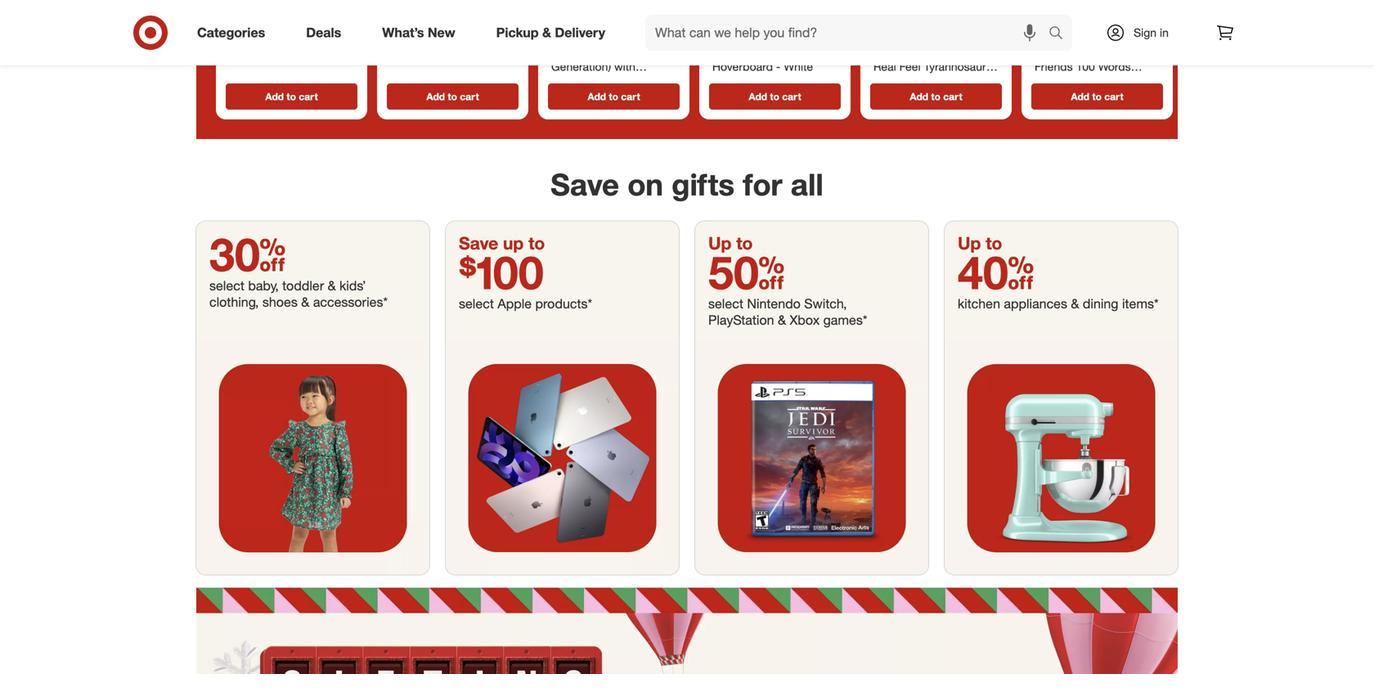 Task type: locate. For each thing, give the bounding box(es) containing it.
dining
[[1083, 296, 1119, 312]]

4 add from the left
[[749, 90, 768, 103]]

add to cart button down 'new' on the top of the page
[[387, 83, 519, 110]]

add down 'maker'
[[265, 90, 284, 103]]

apple
[[552, 45, 581, 59], [498, 296, 532, 312]]

1 horizontal spatial up to
[[958, 233, 1003, 254]]

1 up from the left
[[709, 233, 732, 254]]

&
[[543, 25, 551, 41], [328, 278, 336, 294], [301, 294, 310, 310], [1071, 296, 1080, 312], [778, 312, 786, 328]]

sign in
[[1134, 25, 1169, 40]]

0 horizontal spatial up to
[[709, 233, 753, 254]]

1 horizontal spatial up
[[958, 233, 981, 254]]

& right pickup
[[543, 25, 551, 41]]

all
[[791, 166, 824, 202]]

5 cart from the left
[[944, 90, 963, 103]]

select for 50
[[709, 296, 744, 312]]

4 cart from the left
[[783, 90, 802, 103]]

xbox
[[790, 312, 820, 328]]

search button
[[1042, 15, 1081, 54]]

add to cart button down white
[[709, 83, 841, 110]]

$100
[[459, 244, 544, 300]]

5 add to cart from the left
[[910, 90, 963, 103]]

select inside select nintendo switch, playstation & xbox games*
[[709, 296, 744, 312]]

feel
[[900, 59, 921, 74]]

to down "for"
[[737, 233, 753, 254]]

maker
[[266, 61, 298, 76]]

cart for leapfrog learning friends 100 words book
[[1105, 90, 1124, 103]]

select up "clothing,"
[[209, 278, 245, 294]]

up to
[[709, 233, 753, 254], [958, 233, 1003, 254]]

to up kitchen at the top right
[[986, 233, 1003, 254]]

add to cart button down with
[[548, 83, 680, 110]]

nintendo
[[747, 296, 801, 312]]

add to cart button for apple airpods (2nd generation) with charging case
[[548, 83, 680, 110]]

to down 'new' on the top of the page
[[448, 90, 457, 103]]

select
[[209, 278, 245, 294], [459, 296, 494, 312], [709, 296, 744, 312]]

reg left $21.99
[[390, 17, 405, 29]]

add down 'new' on the top of the page
[[427, 90, 445, 103]]

add down (target
[[910, 90, 929, 103]]

add down hoverboard
[[749, 90, 768, 103]]

select down save up to
[[459, 296, 494, 312]]

add to cart button down 100
[[1032, 83, 1164, 110]]

1 horizontal spatial select
[[459, 296, 494, 312]]

up to up kitchen at the top right
[[958, 233, 1003, 254]]

to for jurassic park electronic real feel tyrannosaurus rex (target exclusive) add to cart button
[[932, 90, 941, 103]]

- left white
[[776, 59, 781, 74]]

2 up to from the left
[[958, 233, 1003, 254]]

add to cart down 'maker'
[[265, 90, 318, 103]]

add for leapfrog learning friends 100 words book
[[1071, 90, 1090, 103]]

reg left $13.99
[[1035, 17, 1049, 29]]

6 add to cart from the left
[[1071, 90, 1124, 103]]

3 add to cart button from the left
[[548, 83, 680, 110]]

-
[[776, 59, 781, 74], [301, 61, 306, 76]]

2 add to cart from the left
[[427, 90, 479, 103]]

add to cart for jetson pixel hoverboard - white
[[749, 90, 802, 103]]

what's new link
[[368, 15, 476, 51]]

0 horizontal spatial save
[[459, 233, 498, 254]]

reg left $149.99
[[713, 17, 727, 29]]

cart for apple airpods (2nd generation) with charging case
[[621, 90, 640, 103]]

kitchen
[[958, 296, 1001, 312]]

4 add to cart button from the left
[[709, 83, 841, 110]]

up
[[709, 233, 732, 254], [958, 233, 981, 254]]

coffee
[[229, 61, 263, 76]]

save on gifts for all
[[551, 166, 824, 202]]

to down jetson pixel hoverboard - white
[[770, 90, 780, 103]]

serve
[[229, 47, 259, 61]]

add for jurassic park electronic real feel tyrannosaurus rex (target exclusive)
[[910, 90, 929, 103]]

pickup & delivery link
[[483, 15, 626, 51]]

apple left products*
[[498, 296, 532, 312]]

add to cart down 'new' on the top of the page
[[427, 90, 479, 103]]

- inside jetson pixel hoverboard - white
[[776, 59, 781, 74]]

save
[[551, 166, 620, 202], [459, 233, 498, 254]]

0 vertical spatial save
[[551, 166, 620, 202]]

to
[[287, 90, 296, 103], [448, 90, 457, 103], [609, 90, 619, 103], [770, 90, 780, 103], [932, 90, 941, 103], [1093, 90, 1102, 103], [529, 233, 545, 254], [737, 233, 753, 254], [986, 233, 1003, 254]]

up down gifts
[[709, 233, 732, 254]]

30
[[209, 226, 286, 282]]

keurig
[[229, 33, 262, 47]]

playstation
[[709, 312, 775, 328]]

add to cart
[[265, 90, 318, 103], [427, 90, 479, 103], [588, 90, 640, 103], [749, 90, 802, 103], [910, 90, 963, 103], [1071, 90, 1124, 103]]

1 horizontal spatial apple
[[552, 45, 581, 59]]

switch,
[[805, 296, 847, 312]]

- left oasis
[[301, 61, 306, 76]]

5 add to cart button from the left
[[871, 83, 1002, 110]]

0 horizontal spatial -
[[301, 61, 306, 76]]

& down nintendo
[[778, 312, 786, 328]]

add
[[265, 90, 284, 103], [427, 90, 445, 103], [588, 90, 606, 103], [749, 90, 768, 103], [910, 90, 929, 103], [1071, 90, 1090, 103]]

what's
[[382, 25, 424, 41]]

to for add to cart button associated with keurig k-mini single- serve k-cup pod coffee maker - oasis
[[287, 90, 296, 103]]

reg
[[390, 17, 405, 29], [552, 17, 566, 29], [713, 17, 727, 29], [1035, 17, 1049, 29]]

to down 'maker'
[[287, 90, 296, 103]]

0 horizontal spatial apple
[[498, 296, 532, 312]]

add to cart button
[[226, 83, 358, 110], [387, 83, 519, 110], [548, 83, 680, 110], [709, 83, 841, 110], [871, 83, 1002, 110], [1032, 83, 1164, 110]]

k-
[[265, 33, 276, 47], [262, 47, 273, 61]]

$11.89 reg $13.99
[[1035, 3, 1082, 29]]

add to cart down (target
[[910, 90, 963, 103]]

select for $100
[[459, 296, 494, 312]]

add to cart down 100
[[1071, 90, 1124, 103]]

cart down what's new link
[[460, 90, 479, 103]]

learning
[[1087, 45, 1131, 59]]

1 vertical spatial save
[[459, 233, 498, 254]]

6 add from the left
[[1071, 90, 1090, 103]]

cart down case
[[621, 90, 640, 103]]

cart down 'exclusive)'
[[944, 90, 963, 103]]

1 horizontal spatial save
[[551, 166, 620, 202]]

0 horizontal spatial select
[[209, 278, 245, 294]]

add to cart button for leapfrog learning friends 100 words book
[[1032, 83, 1164, 110]]

3 reg from the left
[[713, 17, 727, 29]]

select apple products*
[[459, 296, 593, 312]]

games*
[[824, 312, 868, 328]]

$39.99
[[874, 3, 908, 17]]

save left on
[[551, 166, 620, 202]]

hoverboard
[[713, 59, 773, 74]]

to down (target
[[932, 90, 941, 103]]

6 cart from the left
[[1105, 90, 1124, 103]]

real
[[874, 59, 897, 74]]

add for keurig k-mini single- serve k-cup pod coffee maker - oasis
[[265, 90, 284, 103]]

apple airpods (2nd generation) with charging case
[[552, 45, 650, 88]]

0 horizontal spatial up
[[709, 233, 732, 254]]

add for jetson pixel hoverboard - white
[[749, 90, 768, 103]]

exclusive)
[[935, 74, 986, 88]]

4 reg from the left
[[1035, 17, 1049, 29]]

reg left $129.99
[[552, 17, 566, 29]]

$21.99
[[407, 17, 437, 29]]

6 add to cart button from the left
[[1032, 83, 1164, 110]]

reg inside $11.89 reg $13.99
[[1035, 17, 1049, 29]]

add down leapfrog learning friends 100 words book
[[1071, 90, 1090, 103]]

single-
[[301, 33, 337, 47]]

clothing,
[[209, 294, 259, 310]]

cart down words
[[1105, 90, 1124, 103]]

3 cart from the left
[[621, 90, 640, 103]]

0 vertical spatial apple
[[552, 45, 581, 59]]

reg inside $99.00 reg $149.99 sale
[[713, 17, 727, 29]]

add to cart down white
[[749, 90, 802, 103]]

select up playstation in the top right of the page
[[709, 296, 744, 312]]

& left dining
[[1071, 296, 1080, 312]]

5 add from the left
[[910, 90, 929, 103]]

add for apple airpods (2nd generation) with charging case
[[588, 90, 606, 103]]

cart for jurassic park electronic real feel tyrannosaurus rex (target exclusive)
[[944, 90, 963, 103]]

reg $21.99
[[390, 17, 437, 29]]

add to cart button down 'maker'
[[226, 83, 358, 110]]

4 add to cart from the left
[[749, 90, 802, 103]]

apple down the delivery
[[552, 45, 581, 59]]

delivery
[[555, 25, 606, 41]]

add down case
[[588, 90, 606, 103]]

& inside select nintendo switch, playstation & xbox games*
[[778, 312, 786, 328]]

items*
[[1123, 296, 1159, 312]]

1 add to cart button from the left
[[226, 83, 358, 110]]

search
[[1042, 26, 1081, 42]]

3 add to cart from the left
[[588, 90, 640, 103]]

add to cart button down tyrannosaurus
[[871, 83, 1002, 110]]

select inside 30 select baby, toddler & kids' clothing, shoes & accessories*
[[209, 278, 245, 294]]

to down 100
[[1093, 90, 1102, 103]]

& down the "toddler"
[[301, 294, 310, 310]]

shoes
[[263, 294, 298, 310]]

to down case
[[609, 90, 619, 103]]

2 horizontal spatial select
[[709, 296, 744, 312]]

save left up
[[459, 233, 498, 254]]

in
[[1160, 25, 1169, 40]]

cart
[[299, 90, 318, 103], [460, 90, 479, 103], [621, 90, 640, 103], [783, 90, 802, 103], [944, 90, 963, 103], [1105, 90, 1124, 103]]

1 add from the left
[[265, 90, 284, 103]]

cart down oasis
[[299, 90, 318, 103]]

1 cart from the left
[[299, 90, 318, 103]]

leapfrog learning friends 100 words book
[[1035, 45, 1131, 88]]

$149.99
[[730, 17, 765, 29]]

white
[[784, 59, 813, 74]]

pixel
[[750, 45, 774, 59]]

add to cart down case
[[588, 90, 640, 103]]

pickup & delivery
[[496, 25, 606, 41]]

park
[[919, 45, 943, 59]]

1 horizontal spatial -
[[776, 59, 781, 74]]

1 up to from the left
[[709, 233, 753, 254]]

cart for jetson pixel hoverboard - white
[[783, 90, 802, 103]]

cart for keurig k-mini single- serve k-cup pod coffee maker - oasis
[[299, 90, 318, 103]]

up to down gifts
[[709, 233, 753, 254]]

3 add from the left
[[588, 90, 606, 103]]

cart down white
[[783, 90, 802, 103]]

up up kitchen at the top right
[[958, 233, 981, 254]]

$11.89
[[1035, 3, 1069, 17]]

1 add to cart from the left
[[265, 90, 318, 103]]

2 up from the left
[[958, 233, 981, 254]]

with
[[615, 59, 636, 74]]



Task type: describe. For each thing, give the bounding box(es) containing it.
100
[[1076, 59, 1096, 74]]

add to cart for apple airpods (2nd generation) with charging case
[[588, 90, 640, 103]]

$99.00
[[713, 3, 747, 17]]

mini
[[276, 33, 297, 47]]

1 reg from the left
[[390, 17, 405, 29]]

1 vertical spatial apple
[[498, 296, 532, 312]]

to for leapfrog learning friends 100 words book add to cart button
[[1093, 90, 1102, 103]]

$129.99
[[569, 17, 603, 29]]

deals link
[[292, 15, 362, 51]]

oasis
[[309, 61, 338, 76]]

to for add to cart button for jetson pixel hoverboard - white
[[770, 90, 780, 103]]

kitchen appliances & dining items*
[[958, 296, 1159, 312]]

cup
[[273, 47, 294, 61]]

2 cart from the left
[[460, 90, 479, 103]]

2 add to cart button from the left
[[387, 83, 519, 110]]

$89.99 keurig k-mini single- serve k-cup pod coffee maker - oasis
[[229, 17, 338, 76]]

30 select baby, toddler & kids' clothing, shoes & accessories*
[[209, 226, 388, 310]]

sign
[[1134, 25, 1157, 40]]

to for second add to cart button
[[448, 90, 457, 103]]

to right up
[[529, 233, 545, 254]]

tyrannosaurus
[[924, 59, 999, 74]]

add to cart for keurig k-mini single- serve k-cup pod coffee maker - oasis
[[265, 90, 318, 103]]

toddler
[[282, 278, 324, 294]]

up to for 40
[[958, 233, 1003, 254]]

save for save up to
[[459, 233, 498, 254]]

$13.99
[[1052, 17, 1082, 29]]

new
[[428, 25, 455, 41]]

products*
[[536, 296, 593, 312]]

What can we help you find? suggestions appear below search field
[[646, 15, 1053, 51]]

$89.99
[[246, 17, 276, 29]]

to for apple airpods (2nd generation) with charging case add to cart button
[[609, 90, 619, 103]]

add to cart for jurassic park electronic real feel tyrannosaurus rex (target exclusive)
[[910, 90, 963, 103]]

40
[[958, 244, 1035, 300]]

for
[[743, 166, 783, 202]]

add to cart button for keurig k-mini single- serve k-cup pod coffee maker - oasis
[[226, 83, 358, 110]]

pod
[[298, 47, 318, 61]]

add to cart button for jetson pixel hoverboard - white
[[709, 83, 841, 110]]

up for 40
[[958, 233, 981, 254]]

on
[[628, 166, 664, 202]]

add to cart for leapfrog learning friends 100 words book
[[1071, 90, 1124, 103]]

- inside $89.99 keurig k-mini single- serve k-cup pod coffee maker - oasis
[[301, 61, 306, 76]]

what's new
[[382, 25, 455, 41]]

deals
[[306, 25, 341, 41]]

k- right serve
[[262, 47, 273, 61]]

2 reg from the left
[[552, 17, 566, 29]]

baby,
[[248, 278, 279, 294]]

categories
[[197, 25, 265, 41]]

jetson pixel hoverboard - white
[[713, 45, 813, 74]]

generation)
[[552, 59, 611, 74]]

kids'
[[340, 278, 366, 294]]

save up to
[[459, 233, 545, 254]]

k- down $89.99
[[265, 33, 276, 47]]

friends
[[1035, 59, 1073, 74]]

sign in link
[[1092, 15, 1195, 51]]

words
[[1099, 59, 1131, 74]]

carousel region
[[196, 0, 1178, 152]]

up
[[503, 233, 524, 254]]

$99.00 reg $149.99 sale
[[713, 3, 787, 29]]

2 add from the left
[[427, 90, 445, 103]]

case
[[601, 74, 628, 88]]

& left "kids'"
[[328, 278, 336, 294]]

sale
[[767, 17, 787, 29]]

(2nd
[[628, 45, 650, 59]]

gifts
[[672, 166, 735, 202]]

select nintendo switch, playstation & xbox games*
[[709, 296, 868, 328]]

rex
[[874, 74, 894, 88]]

up for 50
[[709, 233, 732, 254]]

50
[[709, 244, 785, 300]]

book
[[1035, 74, 1062, 88]]

jetson
[[713, 45, 747, 59]]

leapfrog
[[1035, 45, 1084, 59]]

reg $129.99
[[552, 17, 603, 29]]

jurassic
[[874, 45, 916, 59]]

electronic
[[946, 45, 997, 59]]

categories link
[[183, 15, 286, 51]]

up to for 50
[[709, 233, 753, 254]]

apple inside apple airpods (2nd generation) with charging case
[[552, 45, 581, 59]]

jurassic park electronic real feel tyrannosaurus rex (target exclusive)
[[874, 45, 999, 88]]

airpods
[[585, 45, 625, 59]]

add to cart button for jurassic park electronic real feel tyrannosaurus rex (target exclusive)
[[871, 83, 1002, 110]]

accessories*
[[313, 294, 388, 310]]

appliances
[[1004, 296, 1068, 312]]

save for save on gifts for all
[[551, 166, 620, 202]]

(target
[[897, 74, 932, 88]]

charging
[[552, 74, 598, 88]]

pickup
[[496, 25, 539, 41]]



Task type: vqa. For each thing, say whether or not it's contained in the screenshot.
first the cart
yes



